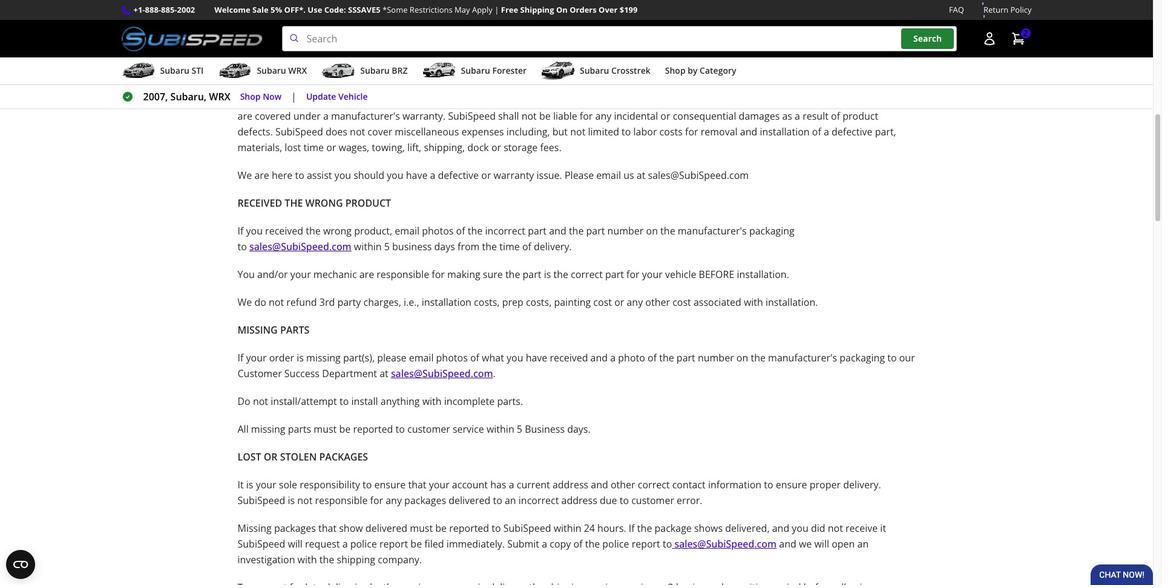 Task type: vqa. For each thing, say whether or not it's contained in the screenshot.
vehicles,
no



Task type: locate. For each thing, give the bounding box(es) containing it.
ups
[[238, 22, 256, 36], [581, 22, 599, 36]]

2 ups from the left
[[581, 22, 599, 36]]

email
[[596, 169, 621, 182], [395, 225, 419, 238], [409, 352, 434, 365]]

have right what
[[526, 352, 547, 365]]

0 vertical spatial packaging
[[749, 225, 795, 238]]

0 horizontal spatial packaging
[[749, 225, 795, 238]]

2 vertical spatial defective
[[438, 169, 479, 182]]

products
[[728, 94, 769, 107]]

dock
[[467, 141, 489, 154]]

delivery. up you and/or your mechanic are responsible for making sure the part is the correct part for your vehicle before installation.
[[534, 240, 572, 254]]

subaru inside subaru forester dropdown button
[[461, 65, 490, 76]]

delivery. right proper
[[843, 479, 881, 492]]

packages
[[319, 451, 368, 464]]

police down the hours.
[[602, 538, 629, 551]]

0 horizontal spatial an
[[505, 495, 516, 508]]

responsible inside the "it is your sole responsibility to ensure that your account has a current address and other correct contact information to ensure proper delivery. subispeed is not responsible for any packages delivered to an incorrect address due to customer error."
[[315, 495, 368, 508]]

1 vertical spatial warranty
[[494, 169, 534, 182]]

1 horizontal spatial correct
[[638, 479, 670, 492]]

delivered
[[449, 495, 490, 508], [365, 522, 407, 536]]

0 vertical spatial responsible
[[377, 268, 429, 282]]

does
[[288, 94, 310, 107], [326, 125, 347, 139]]

packages up filed
[[404, 495, 446, 508]]

wrong
[[323, 225, 352, 238]]

0 horizontal spatial sales@subispeed.com
[[249, 240, 351, 254]]

delivery. inside the "it is your sole responsibility to ensure that your account has a current address and other correct contact information to ensure proper delivery. subispeed is not responsible for any packages delivered to an incorrect address due to customer error."
[[843, 479, 881, 492]]

0 horizontal spatial my
[[258, 22, 272, 36]]

have down lift,
[[406, 169, 428, 182]]

3 subaru from the left
[[360, 65, 390, 76]]

1 horizontal spatial ups
[[581, 22, 599, 36]]

0 horizontal spatial shop
[[240, 91, 261, 102]]

lost
[[285, 141, 301, 154]]

0 horizontal spatial will
[[288, 538, 303, 551]]

if down received
[[238, 225, 244, 238]]

wrx inside subaru wrx dropdown button
[[288, 65, 307, 76]]

2 button
[[1005, 27, 1032, 51]]

5 left business
[[517, 423, 522, 436]]

if inside if you received the wrong product, email photos of the incorrect part and the part number on the manufacturer's packaging to
[[238, 225, 244, 238]]

1 police from the left
[[350, 538, 377, 551]]

1 vertical spatial have
[[526, 352, 547, 365]]

packaging inside if you received the wrong product, email photos of the incorrect part and the part number on the manufacturer's packaging to
[[749, 225, 795, 238]]

2 will from the left
[[814, 538, 829, 551]]

are inside the subispeed does not offer any type of warranty coverage for defective products. however, the majority of the products available through our website are covered under a manufacturer's warranty. subispeed shall not be liable for any incidental or consequential damages as a result of product defects. subispeed does not cover miscellaneous expenses including, but not limited to labor costs for removal and installation of a defective part, materials, lost time or wages, towing, lift, shipping, dock or storage fees.
[[238, 110, 252, 123]]

0 horizontal spatial responsible
[[315, 495, 368, 508]]

and down this
[[454, 38, 471, 52]]

received
[[265, 225, 303, 238], [550, 352, 588, 365]]

and left when
[[783, 22, 801, 36]]

subaru for subaru brz
[[360, 65, 390, 76]]

responsible
[[377, 268, 429, 282], [315, 495, 368, 508]]

1 horizontal spatial does
[[326, 125, 347, 139]]

shop now link
[[240, 90, 281, 104]]

should
[[354, 169, 384, 182]]

receive
[[846, 522, 878, 536]]

0 horizontal spatial |
[[291, 90, 296, 104]]

a subaru sti thumbnail image image
[[121, 62, 155, 80]]

photos up sales@subispeed.com .
[[436, 352, 468, 365]]

with right associated
[[744, 296, 763, 309]]

if
[[238, 225, 244, 238], [238, 352, 244, 365], [629, 522, 635, 536]]

deliveries
[[859, 22, 902, 36]]

0 horizontal spatial warranty
[[406, 94, 447, 107]]

1 horizontal spatial warranty
[[494, 169, 534, 182]]

and left "photo"
[[590, 352, 608, 365]]

of up from at the left top
[[456, 225, 465, 238]]

&
[[320, 66, 327, 79]]

install/attempt
[[271, 395, 337, 409]]

and down issue.
[[549, 225, 566, 238]]

1 horizontal spatial my
[[601, 22, 615, 36]]

*some restrictions may apply | free shipping on orders over $199
[[383, 4, 638, 15]]

all
[[238, 423, 249, 436]]

0 vertical spatial number
[[607, 225, 644, 238]]

sales@subispeed.com up incomplete
[[391, 367, 493, 381]]

of down result at the top right of the page
[[812, 125, 821, 139]]

subispeed down it
[[238, 495, 285, 508]]

associated
[[694, 296, 741, 309]]

0 horizontal spatial installation
[[422, 296, 471, 309]]

0 horizontal spatial ups
[[238, 22, 256, 36]]

subaru for subaru sti
[[160, 65, 189, 76]]

within down "product,"
[[354, 240, 382, 254]]

0 horizontal spatial police
[[350, 538, 377, 551]]

0 horizontal spatial report
[[379, 538, 408, 551]]

–
[[307, 22, 312, 36]]

defective down the product
[[832, 125, 872, 139]]

installation.
[[737, 268, 789, 282], [766, 296, 818, 309]]

defective down shipping,
[[438, 169, 479, 182]]

the inside "and we will open an investigation with the shipping company."
[[319, 554, 334, 567]]

service
[[502, 22, 533, 36]]

with down 'shipping' at the left of page
[[535, 22, 555, 36]]

police
[[350, 538, 377, 551], [602, 538, 629, 551]]

lets
[[658, 22, 674, 36]]

1 horizontal spatial wrx
[[288, 65, 307, 76]]

of right "photo"
[[648, 352, 657, 365]]

0 vertical spatial our
[[852, 94, 868, 107]]

1 horizontal spatial reported
[[449, 522, 489, 536]]

expenses
[[461, 125, 504, 139]]

you
[[380, 22, 397, 36], [677, 22, 693, 36], [334, 169, 351, 182], [387, 169, 403, 182], [246, 225, 263, 238], [507, 352, 523, 365], [792, 522, 808, 536]]

return policy link
[[983, 4, 1032, 16]]

1 we from the top
[[238, 169, 252, 182]]

on
[[646, 225, 658, 238], [736, 352, 748, 365]]

1 vertical spatial missing
[[251, 423, 285, 436]]

email inside if you received the wrong product, email photos of the incorrect part and the part number on the manufacturer's packaging to
[[395, 225, 419, 238]]

0 horizontal spatial that
[[318, 522, 337, 536]]

we inside ups my choice – we encourage you to sign up for this free service with ups. ups my choice® lets you decide how, where and when home deliveries occur to fit your schedule. get estimated arrival and progress alerts.
[[315, 22, 328, 36]]

a down result at the top right of the page
[[824, 125, 829, 139]]

ups up occur
[[238, 22, 256, 36]]

0 horizontal spatial on
[[646, 225, 658, 238]]

0 vertical spatial defective
[[508, 94, 549, 107]]

will down did
[[814, 538, 829, 551]]

0 vertical spatial we
[[238, 169, 252, 182]]

update vehicle button
[[306, 90, 368, 104]]

2 vertical spatial within
[[554, 522, 581, 536]]

0 vertical spatial that
[[408, 479, 426, 492]]

1 vertical spatial installation
[[422, 296, 471, 309]]

a right has
[[509, 479, 514, 492]]

sssave5
[[348, 4, 380, 15]]

at sales@subispeed.com
[[637, 169, 749, 182]]

1 will from the left
[[288, 538, 303, 551]]

we down did
[[799, 538, 812, 551]]

be left liable
[[539, 110, 551, 123]]

if your order is missing part(s), please email photos of what you have received and a photo of the part number on the manufacturer's packaging to our customer success department at
[[238, 352, 915, 381]]

but
[[552, 125, 568, 139]]

1 horizontal spatial costs,
[[526, 296, 552, 309]]

my down "over"
[[601, 22, 615, 36]]

0 vertical spatial we
[[315, 22, 328, 36]]

1 vertical spatial responsible
[[315, 495, 368, 508]]

delivered up company.
[[365, 522, 407, 536]]

ensure left proper
[[776, 479, 807, 492]]

and inside missing packages that show delivered must be reported to subispeed within 24 hours. if the package shows delivered, and you did not receive it subispeed will request a police report be filed immediately. submit a copy of the police report to
[[772, 522, 789, 536]]

ensure
[[374, 479, 406, 492], [776, 479, 807, 492]]

sales@subispeed.com link down shows
[[675, 538, 777, 551]]

0 vertical spatial 5
[[384, 240, 390, 254]]

2 my from the left
[[601, 22, 615, 36]]

are left here
[[254, 169, 269, 182]]

if for if your order is missing part(s), please email photos of what you have received and a photo of the part number on the manufacturer's packaging to our customer success department at
[[238, 352, 244, 365]]

be left filed
[[411, 538, 422, 551]]

a down show
[[342, 538, 348, 551]]

your left sole
[[256, 479, 276, 492]]

responsible down responsibility
[[315, 495, 368, 508]]

1 cost from the left
[[593, 296, 612, 309]]

or left wages,
[[326, 141, 336, 154]]

1 vertical spatial packages
[[274, 522, 316, 536]]

incorrect down current at left
[[519, 495, 559, 508]]

with inside "and we will open an investigation with the shipping company."
[[298, 554, 317, 567]]

item
[[329, 66, 352, 79]]

not down responsibility
[[297, 495, 313, 508]]

information
[[708, 479, 761, 492]]

a subaru crosstrek thumbnail image image
[[541, 62, 575, 80]]

subaru inside 'subaru sti' dropdown button
[[160, 65, 189, 76]]

fees.
[[540, 141, 561, 154]]

ensure right responsibility
[[374, 479, 406, 492]]

not right the do on the left of page
[[253, 395, 268, 409]]

number inside if you received the wrong product, email photos of the incorrect part and the part number on the manufacturer's packaging to
[[607, 225, 644, 238]]

2 vertical spatial manufacturer's
[[768, 352, 837, 365]]

all missing parts must be reported to customer service within 5 business days.
[[238, 423, 591, 436]]

shop inside dropdown button
[[665, 65, 686, 76]]

offer
[[330, 94, 352, 107]]

not up wages,
[[350, 125, 365, 139]]

manufacturer's inside if you received the wrong product, email photos of the incorrect part and the part number on the manufacturer's packaging to
[[678, 225, 747, 238]]

with
[[535, 22, 555, 36], [744, 296, 763, 309], [422, 395, 442, 409], [298, 554, 317, 567]]

a subaru brz thumbnail image image
[[322, 62, 355, 80]]

subaru inside subaru brz dropdown button
[[360, 65, 390, 76]]

packaging
[[749, 225, 795, 238], [840, 352, 885, 365]]

1 vertical spatial installation.
[[766, 296, 818, 309]]

0 horizontal spatial wrx
[[209, 90, 230, 104]]

received down the
[[265, 225, 303, 238]]

open widget image
[[6, 551, 35, 580]]

parts
[[288, 423, 311, 436]]

sales@subispeed.com .
[[391, 367, 498, 381]]

majority
[[660, 94, 697, 107]]

does up the under
[[288, 94, 310, 107]]

shop by category
[[665, 65, 736, 76]]

shop for shop now
[[240, 91, 261, 102]]

success
[[284, 367, 320, 381]]

sales@subispeed.com down shows
[[675, 538, 777, 551]]

storage
[[504, 141, 538, 154]]

received inside if your order is missing part(s), please email photos of what you have received and a photo of the part number on the manufacturer's packaging to our customer success department at
[[550, 352, 588, 365]]

1 horizontal spatial police
[[602, 538, 629, 551]]

installation
[[760, 125, 810, 139], [422, 296, 471, 309]]

time up you and/or your mechanic are responsible for making sure the part is the correct part for your vehicle before installation.
[[499, 240, 520, 254]]

+1-888-885-2002
[[133, 4, 195, 15]]

0 horizontal spatial manufacturer's
[[331, 110, 400, 123]]

subaru up coverage at top left
[[461, 65, 490, 76]]

ups down orders
[[581, 22, 599, 36]]

1 horizontal spatial an
[[857, 538, 869, 551]]

2 subaru from the left
[[257, 65, 286, 76]]

that inside the "it is your sole responsibility to ensure that your account has a current address and other correct contact information to ensure proper delivery. subispeed is not responsible for any packages delivered to an incorrect address due to customer error."
[[408, 479, 426, 492]]

1 vertical spatial our
[[899, 352, 915, 365]]

packages
[[404, 495, 446, 508], [274, 522, 316, 536]]

1 horizontal spatial cost
[[673, 296, 691, 309]]

that up request
[[318, 522, 337, 536]]

cost down vehicle
[[673, 296, 691, 309]]

free
[[481, 22, 499, 36]]

received down painting
[[550, 352, 588, 365]]

0 vertical spatial installation
[[760, 125, 810, 139]]

delivered inside the "it is your sole responsibility to ensure that your account has a current address and other correct contact information to ensure proper delivery. subispeed is not responsible for any packages delivered to an incorrect address due to customer error."
[[449, 495, 490, 508]]

available
[[771, 94, 811, 107]]

.
[[493, 367, 496, 381]]

1 horizontal spatial installation
[[760, 125, 810, 139]]

cost right painting
[[593, 296, 612, 309]]

2 we from the top
[[238, 296, 252, 309]]

1 vertical spatial sales@subispeed.com
[[391, 367, 493, 381]]

0 horizontal spatial time
[[304, 141, 324, 154]]

2 horizontal spatial manufacturer's
[[768, 352, 837, 365]]

our
[[852, 94, 868, 107], [899, 352, 915, 365]]

2 horizontal spatial defective
[[832, 125, 872, 139]]

an inside the "it is your sole responsibility to ensure that your account has a current address and other correct contact information to ensure proper delivery. subispeed is not responsible for any packages delivered to an incorrect address due to customer error."
[[505, 495, 516, 508]]

0 vertical spatial photos
[[422, 225, 454, 238]]

including,
[[506, 125, 550, 139]]

any up "photo"
[[627, 296, 643, 309]]

ups.
[[557, 22, 578, 36]]

any
[[354, 94, 370, 107], [595, 110, 611, 123], [627, 296, 643, 309], [386, 495, 402, 508]]

subaru for subaru crosstrek
[[580, 65, 609, 76]]

if inside if your order is missing part(s), please email photos of what you have received and a photo of the part number on the manufacturer's packaging to our customer success department at
[[238, 352, 244, 365]]

return
[[983, 4, 1008, 15]]

parts
[[280, 324, 309, 337]]

and down damages
[[740, 125, 757, 139]]

0 vertical spatial within
[[354, 240, 382, 254]]

2 vertical spatial email
[[409, 352, 434, 365]]

1 vertical spatial packaging
[[840, 352, 885, 365]]

to
[[400, 22, 409, 36], [265, 38, 274, 52], [622, 125, 631, 139], [295, 169, 304, 182], [238, 240, 247, 254], [887, 352, 897, 365], [340, 395, 349, 409], [396, 423, 405, 436], [363, 479, 372, 492], [764, 479, 773, 492], [493, 495, 502, 508], [620, 495, 629, 508], [492, 522, 501, 536], [663, 538, 672, 551]]

1 vertical spatial sales@subispeed.com link
[[391, 367, 493, 381]]

5
[[384, 240, 390, 254], [517, 423, 522, 436]]

sales@subispeed.com link up incomplete
[[391, 367, 493, 381]]

any left the type
[[354, 94, 370, 107]]

1 horizontal spatial our
[[899, 352, 915, 365]]

0 horizontal spatial our
[[852, 94, 868, 107]]

mechanic
[[313, 268, 357, 282]]

other down vehicle
[[645, 296, 670, 309]]

1 vertical spatial manufacturer's
[[678, 225, 747, 238]]

1 vertical spatial email
[[395, 225, 419, 238]]

1 costs, from the left
[[474, 296, 500, 309]]

0 horizontal spatial correct
[[571, 268, 603, 282]]

2 vertical spatial sales@subispeed.com
[[675, 538, 777, 551]]

use
[[308, 4, 322, 15]]

defective up shall
[[508, 94, 549, 107]]

1 horizontal spatial are
[[254, 169, 269, 182]]

photos up days
[[422, 225, 454, 238]]

shop for shop by category
[[665, 65, 686, 76]]

1 horizontal spatial have
[[526, 352, 547, 365]]

1 vertical spatial defective
[[832, 125, 872, 139]]

1 vertical spatial number
[[698, 352, 734, 365]]

reported up immediately.
[[449, 522, 489, 536]]

address right current at left
[[553, 479, 588, 492]]

if right the hours.
[[629, 522, 635, 536]]

shipping
[[520, 4, 554, 15]]

0 vertical spatial if
[[238, 225, 244, 238]]

limited
[[588, 125, 619, 139]]

photos inside if you received the wrong product, email photos of the incorrect part and the part number on the manufacturer's packaging to
[[422, 225, 454, 238]]

and inside the "it is your sole responsibility to ensure that your account has a current address and other correct contact information to ensure proper delivery. subispeed is not responsible for any packages delivered to an incorrect address due to customer error."
[[591, 479, 608, 492]]

missing
[[238, 522, 272, 536]]

2 horizontal spatial sales@subispeed.com link
[[675, 538, 777, 551]]

subaru inside subaru wrx dropdown button
[[257, 65, 286, 76]]

0 horizontal spatial delivery.
[[534, 240, 572, 254]]

your up customer
[[246, 352, 267, 365]]

0 vertical spatial time
[[304, 141, 324, 154]]

subaru wrx
[[257, 65, 307, 76]]

are up defects.
[[238, 110, 252, 123]]

a subaru wrx thumbnail image image
[[218, 62, 252, 80]]

1 vertical spatial delivered
[[365, 522, 407, 536]]

liable
[[553, 110, 577, 123]]

reported inside missing packages that show delivered must be reported to subispeed within 24 hours. if the package shows delivered, and you did not receive it subispeed will request a police report be filed immediately. submit a copy of the police report to
[[449, 522, 489, 536]]

within up copy
[[554, 522, 581, 536]]

1 horizontal spatial delivery.
[[843, 479, 881, 492]]

0 vertical spatial delivery.
[[534, 240, 572, 254]]

a inside the "it is your sole responsibility to ensure that your account has a current address and other correct contact information to ensure proper delivery. subispeed is not responsible for any packages delivered to an incorrect address due to customer error."
[[509, 479, 514, 492]]

| right now
[[291, 90, 296, 104]]

search input field
[[282, 26, 957, 52]]

1 vertical spatial 5
[[517, 423, 522, 436]]

installation down as
[[760, 125, 810, 139]]

number down associated
[[698, 352, 734, 365]]

of up you and/or your mechanic are responsible for making sure the part is the correct part for your vehicle before installation.
[[522, 240, 531, 254]]

2 vertical spatial are
[[359, 268, 374, 282]]

defective items & item warranties
[[238, 66, 416, 79]]

subaru left 'sti'
[[160, 65, 189, 76]]

and up due
[[591, 479, 608, 492]]

an inside "and we will open an investigation with the shipping company."
[[857, 538, 869, 551]]

0 vertical spatial delivered
[[449, 495, 490, 508]]

0 vertical spatial must
[[314, 423, 337, 436]]

subaru inside subaru crosstrek dropdown button
[[580, 65, 609, 76]]

time right lost
[[304, 141, 324, 154]]

0 vertical spatial shop
[[665, 65, 686, 76]]

we for we do not refund 3rd party charges, i.e., installation costs, prep costs, painting cost or any other cost associated with installation.
[[238, 296, 252, 309]]

and inside if you received the wrong product, email photos of the incorrect part and the part number on the manufacturer's packaging to
[[549, 225, 566, 238]]

my down sale
[[258, 22, 272, 36]]

sales@subispeed.com link for sales@subispeed.com within 5 business days from the time of delivery.
[[249, 240, 351, 254]]

| left free
[[495, 4, 499, 15]]

correct up customer
[[638, 479, 670, 492]]

did
[[811, 522, 825, 536]]

1 vertical spatial time
[[499, 240, 520, 254]]

1 subaru from the left
[[160, 65, 189, 76]]

1 vertical spatial reported
[[449, 522, 489, 536]]

and right delivered,
[[772, 522, 789, 536]]

wrx
[[288, 65, 307, 76], [209, 90, 230, 104]]

installation down making
[[422, 296, 471, 309]]

you inside if your order is missing part(s), please email photos of what you have received and a photo of the part number on the manufacturer's packaging to our customer success department at
[[507, 352, 523, 365]]

of up consequential at the top right of page
[[699, 94, 708, 107]]

other up due
[[611, 479, 635, 492]]

2 costs, from the left
[[526, 296, 552, 309]]

current
[[517, 479, 550, 492]]

materials,
[[238, 141, 282, 154]]

0 horizontal spatial we
[[315, 22, 328, 36]]

sales@subispeed.com for within 5 business days from the time of delivery.
[[249, 240, 351, 254]]

warranties
[[355, 66, 416, 79]]

correct up painting
[[571, 268, 603, 282]]

we for we are here to assist you should you have a defective or warranty issue. please email us at sales@subispeed.com
[[238, 169, 252, 182]]

with down request
[[298, 554, 317, 567]]

1 horizontal spatial sales@subispeed.com
[[391, 367, 493, 381]]

2 ensure from the left
[[776, 479, 807, 492]]

received the wrong product
[[238, 197, 391, 210]]

if inside missing packages that show delivered must be reported to subispeed within 24 hours. if the package shows delivered, and you did not receive it subispeed will request a police report be filed immediately. submit a copy of the police report to
[[629, 522, 635, 536]]

will inside "and we will open an investigation with the shipping company."
[[814, 538, 829, 551]]

defective for at sales@subispeed.com
[[438, 169, 479, 182]]

1 horizontal spatial number
[[698, 352, 734, 365]]

subaru up now
[[257, 65, 286, 76]]

1 horizontal spatial packages
[[404, 495, 446, 508]]

we are here to assist you should you have a defective or warranty issue. please email us at sales@subispeed.com
[[238, 169, 749, 182]]

5 subaru from the left
[[580, 65, 609, 76]]

0 horizontal spatial number
[[607, 225, 644, 238]]

an down has
[[505, 495, 516, 508]]

anything
[[381, 395, 420, 409]]

filed
[[424, 538, 444, 551]]

2 police from the left
[[602, 538, 629, 551]]

0 horizontal spatial defective
[[438, 169, 479, 182]]

have
[[406, 169, 428, 182], [526, 352, 547, 365]]

0 horizontal spatial 5
[[384, 240, 390, 254]]

are right mechanic at top
[[359, 268, 374, 282]]

4 subaru from the left
[[461, 65, 490, 76]]

address left due
[[561, 495, 597, 508]]

we right –
[[315, 22, 328, 36]]

1 vertical spatial we
[[799, 538, 812, 551]]

or up costs
[[661, 110, 670, 123]]

delivered,
[[725, 522, 770, 536]]



Task type: describe. For each thing, give the bounding box(es) containing it.
crosstrek
[[611, 65, 650, 76]]

any inside the "it is your sole responsibility to ensure that your account has a current address and other correct contact information to ensure proper delivery. subispeed is not responsible for any packages delivered to an incorrect address due to customer error."
[[386, 495, 402, 508]]

not inside the "it is your sole responsibility to ensure that your account has a current address and other correct contact information to ensure proper delivery. subispeed is not responsible for any packages delivered to an incorrect address due to customer error."
[[297, 495, 313, 508]]

packaging inside if your order is missing part(s), please email photos of what you have received and a photo of the part number on the manufacturer's packaging to our customer success department at
[[840, 352, 885, 365]]

1 vertical spatial are
[[254, 169, 269, 182]]

of inside if you received the wrong product, email photos of the incorrect part and the part number on the manufacturer's packaging to
[[456, 225, 465, 238]]

that inside missing packages that show delivered must be reported to subispeed within 24 hours. if the package shows delivered, and you did not receive it subispeed will request a police report be filed immediately. submit a copy of the police report to
[[318, 522, 337, 536]]

1 vertical spatial does
[[326, 125, 347, 139]]

0 vertical spatial correct
[[571, 268, 603, 282]]

customer
[[631, 495, 674, 508]]

you inside missing packages that show delivered must be reported to subispeed within 24 hours. if the package shows delivered, and you did not receive it subispeed will request a police report be filed immediately. submit a copy of the police report to
[[792, 522, 808, 536]]

missing inside if your order is missing part(s), please email photos of what you have received and a photo of the part number on the manufacturer's packaging to our customer success department at
[[306, 352, 341, 365]]

1 horizontal spatial other
[[645, 296, 670, 309]]

be up filed
[[435, 522, 447, 536]]

responsibility
[[300, 479, 360, 492]]

vehicle
[[338, 91, 368, 102]]

shop now
[[240, 91, 281, 102]]

2 horizontal spatial are
[[359, 268, 374, 282]]

is up we do not refund 3rd party charges, i.e., installation costs, prep costs, painting cost or any other cost associated with installation.
[[544, 268, 551, 282]]

is inside if your order is missing part(s), please email photos of what you have received and a photo of the part number on the manufacturer's packaging to our customer success department at
[[297, 352, 304, 365]]

0 vertical spatial reported
[[353, 423, 393, 436]]

2 horizontal spatial sales@subispeed.com
[[675, 538, 777, 551]]

1 ups from the left
[[238, 22, 256, 36]]

coverage
[[449, 94, 490, 107]]

0 horizontal spatial missing
[[251, 423, 285, 436]]

you right should
[[387, 169, 403, 182]]

with inside ups my choice – we encourage you to sign up for this free service with ups. ups my choice® lets you decide how, where and when home deliveries occur to fit your schedule. get estimated arrival and progress alerts.
[[535, 22, 555, 36]]

0 vertical spatial email
[[596, 169, 621, 182]]

0 horizontal spatial have
[[406, 169, 428, 182]]

subispeed up lost
[[275, 125, 323, 139]]

subaru wrx button
[[218, 60, 307, 84]]

number inside if your order is missing part(s), please email photos of what you have received and a photo of the part number on the manufacturer's packaging to our customer success department at
[[698, 352, 734, 365]]

policy
[[1010, 4, 1032, 15]]

time inside the subispeed does not offer any type of warranty coverage for defective products. however, the majority of the products available through our website are covered under a manufacturer's warranty. subispeed shall not be liable for any incidental or consequential damages as a result of product defects. subispeed does not cover miscellaneous expenses including, but not limited to labor costs for removal and installation of a defective part, materials, lost time or wages, towing, lift, shipping, dock or storage fees.
[[304, 141, 324, 154]]

subispeed logo image
[[121, 26, 262, 52]]

orders
[[570, 4, 597, 15]]

missing parts
[[238, 324, 309, 337]]

your inside if your order is missing part(s), please email photos of what you have received and a photo of the part number on the manufacturer's packaging to our customer success department at
[[246, 352, 267, 365]]

subispeed up covered
[[238, 94, 285, 107]]

contact
[[672, 479, 706, 492]]

get
[[357, 38, 373, 52]]

with down sales@subispeed.com .
[[422, 395, 442, 409]]

making
[[447, 268, 480, 282]]

manufacturer's inside the subispeed does not offer any type of warranty coverage for defective products. however, the majority of the products available through our website are covered under a manufacturer's warranty. subispeed shall not be liable for any incidental or consequential damages as a result of product defects. subispeed does not cover miscellaneous expenses including, but not limited to labor costs for removal and installation of a defective part, materials, lost time or wages, towing, lift, shipping, dock or storage fees.
[[331, 110, 400, 123]]

for inside the "it is your sole responsibility to ensure that your account has a current address and other correct contact information to ensure proper delivery. subispeed is not responsible for any packages delivered to an incorrect address due to customer error."
[[370, 495, 383, 508]]

as
[[782, 110, 792, 123]]

have inside if your order is missing part(s), please email photos of what you have received and a photo of the part number on the manufacturer's packaging to our customer success department at
[[526, 352, 547, 365]]

sales@subispeed.com for .
[[391, 367, 493, 381]]

of left what
[[470, 352, 479, 365]]

if for if you received the wrong product, email photos of the incorrect part and the part number on the manufacturer's packaging to
[[238, 225, 244, 238]]

is down sole
[[288, 495, 295, 508]]

a inside if your order is missing part(s), please email photos of what you have received and a photo of the part number on the manufacturer's packaging to our customer success department at
[[610, 352, 616, 365]]

installation inside the subispeed does not offer any type of warranty coverage for defective products. however, the majority of the products available through our website are covered under a manufacturer's warranty. subispeed shall not be liable for any incidental or consequential damages as a result of product defects. subispeed does not cover miscellaneous expenses including, but not limited to labor costs for removal and installation of a defective part, materials, lost time or wages, towing, lift, shipping, dock or storage fees.
[[760, 125, 810, 139]]

of inside missing packages that show delivered must be reported to subispeed within 24 hours. if the package shows delivered, and you did not receive it subispeed will request a police report be filed immediately. submit a copy of the police report to
[[573, 538, 583, 551]]

wages,
[[339, 141, 369, 154]]

be inside the subispeed does not offer any type of warranty coverage for defective products. however, the majority of the products available through our website are covered under a manufacturer's warranty. subispeed shall not be liable for any incidental or consequential damages as a result of product defects. subispeed does not cover miscellaneous expenses including, but not limited to labor costs for removal and installation of a defective part, materials, lost time or wages, towing, lift, shipping, dock or storage fees.
[[539, 110, 551, 123]]

subaru crosstrek button
[[541, 60, 650, 84]]

missing
[[238, 324, 278, 337]]

our inside if your order is missing part(s), please email photos of what you have received and a photo of the part number on the manufacturer's packaging to our customer success department at
[[899, 352, 915, 365]]

1 horizontal spatial within
[[487, 423, 514, 436]]

you right assist
[[334, 169, 351, 182]]

a down shipping,
[[430, 169, 435, 182]]

subispeed down coverage at top left
[[448, 110, 496, 123]]

subispeed does not offer any type of warranty coverage for defective products. however, the majority of the products available through our website are covered under a manufacturer's warranty. subispeed shall not be liable for any incidental or consequential damages as a result of product defects. subispeed does not cover miscellaneous expenses including, but not limited to labor costs for removal and installation of a defective part, materials, lost time or wages, towing, lift, shipping, dock or storage fees.
[[238, 94, 905, 154]]

0 vertical spatial does
[[288, 94, 310, 107]]

must inside missing packages that show delivered must be reported to subispeed within 24 hours. if the package shows delivered, and you did not receive it subispeed will request a police report be filed immediately. submit a copy of the police report to
[[410, 522, 433, 536]]

2002
[[177, 4, 195, 15]]

on inside if you received the wrong product, email photos of the incorrect part and the part number on the manufacturer's packaging to
[[646, 225, 658, 238]]

incomplete
[[444, 395, 495, 409]]

of right the type
[[395, 94, 404, 107]]

error.
[[677, 495, 702, 508]]

home
[[830, 22, 857, 36]]

incorrect inside if you received the wrong product, email photos of the incorrect part and the part number on the manufacturer's packaging to
[[485, 225, 525, 238]]

subaru sti button
[[121, 60, 204, 84]]

shipping
[[337, 554, 375, 567]]

we inside "and we will open an investigation with the shipping company."
[[799, 538, 812, 551]]

defective
[[238, 66, 287, 79]]

email inside if your order is missing part(s), please email photos of what you have received and a photo of the part number on the manufacturer's packaging to our customer success department at
[[409, 352, 434, 365]]

shows
[[694, 522, 723, 536]]

off*.
[[284, 4, 306, 15]]

and inside if your order is missing part(s), please email photos of what you have received and a photo of the part number on the manufacturer's packaging to our customer success department at
[[590, 352, 608, 365]]

estimated
[[376, 38, 421, 52]]

occur
[[238, 38, 263, 52]]

this
[[462, 22, 478, 36]]

incorrect inside the "it is your sole responsibility to ensure that your account has a current address and other correct contact information to ensure proper delivery. subispeed is not responsible for any packages delivered to an incorrect address due to customer error."
[[519, 495, 559, 508]]

within inside missing packages that show delivered must be reported to subispeed within 24 hours. if the package shows delivered, and you did not receive it subispeed will request a police report be filed immediately. submit a copy of the police report to
[[554, 522, 581, 536]]

your left vehicle
[[642, 268, 663, 282]]

or right painting
[[614, 296, 624, 309]]

copy
[[550, 538, 571, 551]]

result
[[803, 110, 829, 123]]

and inside "and we will open an investigation with the shipping company."
[[779, 538, 796, 551]]

not right do on the left bottom of page
[[269, 296, 284, 309]]

lost or stolen packages
[[238, 451, 368, 464]]

any up limited
[[595, 110, 611, 123]]

a subaru forester thumbnail image image
[[422, 62, 456, 80]]

sign
[[411, 22, 430, 36]]

a right the under
[[323, 110, 329, 123]]

do
[[238, 395, 250, 409]]

0 vertical spatial |
[[495, 4, 499, 15]]

investigation
[[238, 554, 295, 567]]

*some
[[383, 4, 408, 15]]

product,
[[354, 225, 392, 238]]

3rd
[[319, 296, 335, 309]]

days
[[434, 240, 455, 254]]

on
[[556, 4, 568, 15]]

be up packages
[[339, 423, 351, 436]]

free
[[501, 4, 518, 15]]

2 report from the left
[[632, 538, 660, 551]]

our inside the subispeed does not offer any type of warranty coverage for defective products. however, the majority of the products available through our website are covered under a manufacturer's warranty. subispeed shall not be liable for any incidental or consequential damages as a result of product defects. subispeed does not cover miscellaneous expenses including, but not limited to labor costs for removal and installation of a defective part, materials, lost time or wages, towing, lift, shipping, dock or storage fees.
[[852, 94, 868, 107]]

1 my from the left
[[258, 22, 272, 36]]

2 cost from the left
[[673, 296, 691, 309]]

to inside the subispeed does not offer any type of warranty coverage for defective products. however, the majority of the products available through our website are covered under a manufacturer's warranty. subispeed shall not be liable for any incidental or consequential damages as a result of product defects. subispeed does not cover miscellaneous expenses including, but not limited to labor costs for removal and installation of a defective part, materials, lost time or wages, towing, lift, shipping, dock or storage fees.
[[622, 125, 631, 139]]

packages inside the "it is your sole responsibility to ensure that your account has a current address and other correct contact information to ensure proper delivery. subispeed is not responsible for any packages delivered to an incorrect address due to customer error."
[[404, 495, 446, 508]]

and inside the subispeed does not offer any type of warranty coverage for defective products. however, the majority of the products available through our website are covered under a manufacturer's warranty. subispeed shall not be liable for any incidental or consequential damages as a result of product defects. subispeed does not cover miscellaneous expenses including, but not limited to labor costs for removal and installation of a defective part, materials, lost time or wages, towing, lift, shipping, dock or storage fees.
[[740, 125, 757, 139]]

0 horizontal spatial must
[[314, 423, 337, 436]]

category
[[700, 65, 736, 76]]

please
[[565, 169, 594, 182]]

to inside if you received the wrong product, email photos of the incorrect part and the part number on the manufacturer's packaging to
[[238, 240, 247, 254]]

your up refund at the bottom left
[[290, 268, 311, 282]]

for inside ups my choice – we encourage you to sign up for this free service with ups. ups my choice® lets you decide how, where and when home deliveries occur to fit your schedule. get estimated arrival and progress alerts.
[[446, 22, 460, 36]]

missing packages that show delivered must be reported to subispeed within 24 hours. if the package shows delivered, and you did not receive it subispeed will request a police report be filed immediately. submit a copy of the police report to
[[238, 522, 886, 551]]

it is your sole responsibility to ensure that your account has a current address and other correct contact information to ensure proper delivery. subispeed is not responsible for any packages delivered to an incorrect address due to customer error.
[[238, 479, 881, 508]]

1 horizontal spatial time
[[499, 240, 520, 254]]

before
[[699, 268, 734, 282]]

you right lets
[[677, 22, 693, 36]]

customer service
[[407, 423, 484, 436]]

0 vertical spatial address
[[553, 479, 588, 492]]

button image
[[982, 32, 997, 46]]

your left account
[[429, 479, 450, 492]]

cover
[[368, 125, 392, 139]]

of down through
[[831, 110, 840, 123]]

vehicle
[[665, 268, 696, 282]]

lift,
[[407, 141, 421, 154]]

due
[[600, 495, 617, 508]]

update
[[306, 91, 336, 102]]

2 vertical spatial sales@subispeed.com link
[[675, 538, 777, 551]]

delivered inside missing packages that show delivered must be reported to subispeed within 24 hours. if the package shows delivered, and you did not receive it subispeed will request a police report be filed immediately. submit a copy of the police report to
[[365, 522, 407, 536]]

up
[[432, 22, 444, 36]]

+1-888-885-2002 link
[[133, 4, 195, 16]]

defects.
[[238, 125, 273, 139]]

is right it
[[246, 479, 253, 492]]

labor
[[633, 125, 657, 139]]

1 horizontal spatial responsible
[[377, 268, 429, 282]]

what
[[482, 352, 504, 365]]

part inside if your order is missing part(s), please email photos of what you have received and a photo of the part number on the manufacturer's packaging to our customer success department at
[[677, 352, 695, 365]]

your inside ups my choice – we encourage you to sign up for this free service with ups. ups my choice® lets you decide how, where and when home deliveries occur to fit your schedule. get estimated arrival and progress alerts.
[[289, 38, 309, 52]]

how,
[[728, 22, 750, 36]]

1 vertical spatial address
[[561, 495, 597, 508]]

sales@subispeed.com link for sales@subispeed.com .
[[391, 367, 493, 381]]

will inside missing packages that show delivered must be reported to subispeed within 24 hours. if the package shows delivered, and you did not receive it subispeed will request a police report be filed immediately. submit a copy of the police report to
[[288, 538, 303, 551]]

show
[[339, 522, 363, 536]]

shop by category button
[[665, 60, 736, 84]]

ups my choice – we encourage you to sign up for this free service with ups. ups my choice® lets you decide how, where and when home deliveries occur to fit your schedule. get estimated arrival and progress alerts.
[[238, 22, 902, 52]]

please
[[377, 352, 406, 365]]

packages inside missing packages that show delivered must be reported to subispeed within 24 hours. if the package shows delivered, and you did not receive it subispeed will request a police report be filed immediately. submit a copy of the police report to
[[274, 522, 316, 536]]

charges,
[[363, 296, 401, 309]]

1 vertical spatial |
[[291, 90, 296, 104]]

if you received the wrong product, email photos of the incorrect part and the part number on the manufacturer's packaging to
[[238, 225, 795, 254]]

correct inside the "it is your sole responsibility to ensure that your account has a current address and other correct contact information to ensure proper delivery. subispeed is not responsible for any packages delivered to an incorrect address due to customer error."
[[638, 479, 670, 492]]

a left copy
[[542, 538, 547, 551]]

by
[[688, 65, 698, 76]]

and we will open an investigation with the shipping company.
[[238, 538, 869, 567]]

now
[[263, 91, 281, 102]]

5%
[[271, 4, 282, 15]]

subispeed inside the "it is your sole responsibility to ensure that your account has a current address and other correct contact information to ensure proper delivery. subispeed is not responsible for any packages delivered to an incorrect address due to customer error."
[[238, 495, 285, 508]]

subaru for subaru forester
[[461, 65, 490, 76]]

not inside missing packages that show delivered must be reported to subispeed within 24 hours. if the package shows delivered, and you did not receive it subispeed will request a police report be filed immediately. submit a copy of the police report to
[[828, 522, 843, 536]]

subispeed up the investigation
[[238, 538, 285, 551]]

2007,
[[143, 90, 168, 104]]

1 ensure from the left
[[374, 479, 406, 492]]

not up the under
[[312, 94, 327, 107]]

subaru for subaru wrx
[[257, 65, 286, 76]]

other inside the "it is your sole responsibility to ensure that your account has a current address and other correct contact information to ensure proper delivery. subispeed is not responsible for any packages delivered to an incorrect address due to customer error."
[[611, 479, 635, 492]]

not up including,
[[522, 110, 537, 123]]

subispeed up submit
[[503, 522, 551, 536]]

it
[[880, 522, 886, 536]]

party
[[337, 296, 361, 309]]

1 horizontal spatial 5
[[517, 423, 522, 436]]

subaru forester button
[[422, 60, 527, 84]]

lost
[[238, 451, 261, 464]]

manufacturer's inside if your order is missing part(s), please email photos of what you have received and a photo of the part number on the manufacturer's packaging to our customer success department at
[[768, 352, 837, 365]]

search button
[[901, 29, 954, 49]]

products.
[[552, 94, 594, 107]]

you inside if you received the wrong product, email photos of the incorrect part and the part number on the manufacturer's packaging to
[[246, 225, 263, 238]]

to inside if your order is missing part(s), please email photos of what you have received and a photo of the part number on the manufacturer's packaging to our customer success department at
[[887, 352, 897, 365]]

you up estimated
[[380, 22, 397, 36]]

not right but
[[570, 125, 585, 139]]

defective for products
[[508, 94, 549, 107]]

a right as
[[795, 110, 800, 123]]

warranty inside the subispeed does not offer any type of warranty coverage for defective products. however, the majority of the products available through our website are covered under a manufacturer's warranty. subispeed shall not be liable for any incidental or consequential damages as a result of product defects. subispeed does not cover miscellaneous expenses including, but not limited to labor costs for removal and installation of a defective part, materials, lost time or wages, towing, lift, shipping, dock or storage fees.
[[406, 94, 447, 107]]

1 report from the left
[[379, 538, 408, 551]]

or
[[264, 451, 278, 464]]

immediately.
[[446, 538, 505, 551]]

subaru brz button
[[322, 60, 408, 84]]

code:
[[324, 4, 346, 15]]

or right dock
[[491, 141, 501, 154]]

0 vertical spatial installation.
[[737, 268, 789, 282]]

or down dock
[[481, 169, 491, 182]]

photos inside if your order is missing part(s), please email photos of what you have received and a photo of the part number on the manufacturer's packaging to our customer success department at
[[436, 352, 468, 365]]

on inside if your order is missing part(s), please email photos of what you have received and a photo of the part number on the manufacturer's packaging to our customer success department at
[[736, 352, 748, 365]]

from
[[458, 240, 480, 254]]

order
[[269, 352, 294, 365]]

received inside if you received the wrong product, email photos of the incorrect part and the part number on the manufacturer's packaging to
[[265, 225, 303, 238]]



